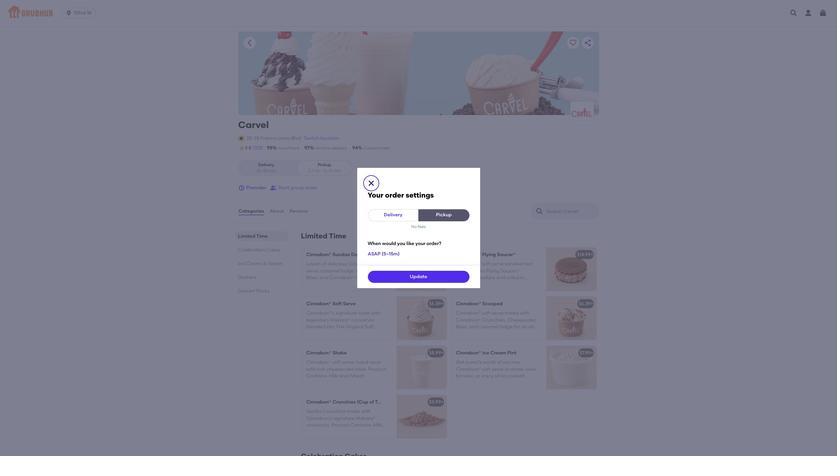 Task type: locate. For each thing, give the bounding box(es) containing it.
contains: down chocolate
[[456, 288, 478, 294]]

2 min from the left
[[334, 168, 341, 173]]

pickup up • in the left top of the page
[[318, 163, 331, 167]]

milk inside cinnabon®'s signature taste with legendary makara® cinnamon blended into the original soft serve®.      product contains: milk and wheat
[[365, 331, 374, 336]]

1 $6.39 + from the left
[[429, 301, 444, 307]]

milk,
[[479, 288, 489, 294], [479, 338, 489, 343], [374, 422, 384, 428]]

2 vertical spatial soy
[[334, 429, 342, 435]]

1 vertical spatial signature
[[333, 415, 355, 421]]

blvd
[[292, 135, 301, 141]]

0 horizontal spatial time
[[257, 233, 268, 239]]

when would you like your order?
[[368, 241, 442, 246]]

0 horizontal spatial soft
[[333, 301, 342, 307]]

0 horizontal spatial cream
[[246, 261, 262, 266]]

to right all on the right of page
[[501, 373, 506, 379]]

1 vertical spatial ice
[[483, 350, 490, 356]]

shake
[[333, 350, 347, 356]]

1 vertical spatial soft
[[365, 324, 374, 330]]

0 horizontal spatial delivery
[[259, 163, 274, 167]]

0 horizontal spatial pickup
[[318, 163, 331, 167]]

serve inside the cinnabon® soft serve sandwiched between two flying saucer® chocolate wafers and rolled in cinnabon® crunchies.     product contains: milk, wheat, and soy
[[492, 261, 504, 267]]

option group
[[238, 160, 353, 177]]

1 horizontal spatial pickup
[[436, 212, 452, 218]]

$6.39 + for cinnabon®'s signature taste with legendary makara® cinnamon blended into the original soft serve®.      product contains: milk and wheat
[[429, 301, 444, 307]]

pickup inside button
[[436, 212, 452, 218]]

serve up 'crunchies,'
[[492, 310, 504, 316]]

ice up worth at right bottom
[[483, 350, 490, 356]]

1 horizontal spatial $6.39 +
[[579, 301, 594, 307]]

1 vertical spatial crunchies
[[323, 409, 346, 414]]

soft for shake
[[333, 360, 341, 365]]

crunchies
[[333, 399, 356, 405], [323, 409, 346, 414]]

pickup for pickup
[[436, 212, 452, 218]]

1 serve from the top
[[492, 261, 504, 267]]

28-28 francis lewis blvd button
[[246, 135, 301, 142]]

4.8
[[245, 145, 252, 151]]

1 vertical spatial delivery
[[384, 212, 403, 218]]

option group containing delivery 35–50 min
[[238, 160, 353, 177]]

0 vertical spatial of
[[497, 360, 502, 365]]

1 horizontal spatial limited
[[301, 232, 328, 240]]

1 vertical spatial saucer®
[[501, 268, 520, 274]]

product down made
[[332, 422, 350, 428]]

wheat, down combination.
[[490, 338, 507, 343]]

of inside get a pint's worth of our new cinnabon® soft serve to share, save for later, or enjoy all to yourself. product contains: milk and wheat
[[497, 360, 502, 365]]

correct
[[364, 146, 379, 150]]

wheat down the yourself. on the bottom of the page
[[518, 380, 534, 386]]

contains: down sweet in the bottom of the page
[[456, 338, 478, 343]]

enjoy
[[482, 373, 494, 379]]

1 $6.39 from the left
[[429, 301, 441, 307]]

signature inside vanilla crunchies made with cinnabon's signature makara® cinnamon.     product contains: milk, wheat, and soy
[[333, 415, 355, 421]]

new
[[512, 360, 521, 365]]

contains: inside the cinnabon® soft serve sandwiched between two flying saucer® chocolate wafers and rolled in cinnabon® crunchies.     product contains: milk, wheat, and soy
[[456, 288, 478, 294]]

wheat, down crunchies.
[[490, 288, 507, 294]]

saucer® inside the cinnabon® soft serve sandwiched between two flying saucer® chocolate wafers and rolled in cinnabon® crunchies.     product contains: milk, wheat, and soy
[[501, 268, 520, 274]]

svg image
[[790, 9, 798, 17]]

0 vertical spatial for
[[514, 324, 520, 330]]

crunchies up made
[[333, 399, 356, 405]]

1 horizontal spatial delivery
[[384, 212, 403, 218]]

wheat, down cinnamon.
[[306, 429, 323, 435]]

with up the cheesecake
[[520, 310, 530, 316]]

serve inside cinnabon® soft serve mixed with cinnabon® crunchies, cheesecake bites, and caramel fudge for an oh so sweet combination.      product contains: milk, wheat, and soy
[[492, 310, 504, 316]]

signature
[[336, 310, 357, 316], [333, 415, 355, 421]]

and down cheesecake
[[339, 373, 348, 379]]

update button
[[368, 271, 470, 283]]

0 vertical spatial makara®
[[331, 317, 350, 323]]

to down the our at the right bottom
[[505, 366, 510, 372]]

soft
[[333, 301, 342, 307], [365, 324, 374, 330]]

$5.99
[[429, 350, 441, 356]]

asap (5–15m) button
[[368, 248, 400, 260]]

with down (cup
[[361, 409, 371, 414]]

1 vertical spatial of
[[370, 399, 374, 405]]

1 horizontal spatial makara®
[[356, 415, 376, 421]]

cinnabon® ice cream pint
[[456, 350, 517, 356]]

soft inside cinnabon® soft serve mixed with cinnabon® crunchies, cheesecake bites, and caramel fudge for an oh so sweet combination.      product contains: milk, wheat, and soy
[[482, 310, 491, 316]]

milk down cheesecake
[[329, 373, 338, 379]]

0 vertical spatial order
[[380, 146, 390, 150]]

milk inside get a pint's worth of our new cinnabon® soft serve to share, save for later, or enjoy all to yourself. product contains: milk and wheat
[[498, 380, 507, 386]]

flying
[[483, 252, 496, 257], [487, 268, 500, 274]]

contains: down original
[[343, 331, 364, 336]]

signature down made
[[333, 415, 355, 421]]

soy
[[518, 288, 526, 294], [518, 338, 526, 343], [334, 429, 342, 435]]

milk, down crunchies.
[[479, 288, 489, 294]]

0 vertical spatial ice
[[238, 261, 245, 266]]

1 vertical spatial order
[[305, 185, 317, 191]]

pickup up order?
[[436, 212, 452, 218]]

the
[[336, 324, 345, 330]]

milk down all on the right of page
[[498, 380, 507, 386]]

1 horizontal spatial $6.39
[[579, 301, 591, 307]]

like
[[407, 241, 415, 246]]

flying up the 'two'
[[483, 252, 496, 257]]

reviews
[[290, 208, 308, 214]]

soft down "cinnamon"
[[365, 324, 374, 330]]

0 vertical spatial pickup
[[318, 163, 331, 167]]

time up celebration cakes
[[257, 233, 268, 239]]

2 vertical spatial wheat,
[[306, 429, 323, 435]]

soft inside the cinnabon® soft serve, hand-spun with rich cheesecake bites.    product contains: milk and wheat
[[333, 360, 341, 365]]

soft up 'crunchies,'
[[482, 310, 491, 316]]

of
[[497, 360, 502, 365], [370, 399, 374, 405]]

cinnabon® soft serve
[[306, 301, 356, 307]]

1 horizontal spatial min
[[334, 168, 341, 173]]

(312)
[[253, 145, 263, 151]]

cinnabon's
[[306, 415, 332, 421]]

serve down cinnabon® flying saucer®
[[492, 261, 504, 267]]

cream up the our at the right bottom
[[491, 350, 507, 356]]

milk, inside cinnabon® soft serve mixed with cinnabon® crunchies, cheesecake bites, and caramel fudge for an oh so sweet combination.      product contains: milk, wheat, and soy
[[479, 338, 489, 343]]

makara®
[[331, 317, 350, 323], [356, 415, 376, 421]]

order right correct
[[380, 146, 390, 150]]

1 vertical spatial soy
[[518, 338, 526, 343]]

svg image
[[819, 9, 828, 17], [66, 10, 72, 16], [367, 179, 375, 187], [238, 185, 245, 191]]

cinnabon® ice cream pint image
[[546, 346, 597, 389]]

made
[[347, 409, 360, 414]]

when
[[368, 241, 381, 246]]

soft inside cinnabon®'s signature taste with legendary makara® cinnamon blended into the original soft serve®.      product contains: milk and wheat
[[365, 324, 374, 330]]

for left later,
[[456, 373, 462, 379]]

for left an
[[514, 324, 520, 330]]

milk down "cinnamon"
[[365, 331, 374, 336]]

0 horizontal spatial makara®
[[331, 317, 350, 323]]

limited up celebration
[[238, 233, 256, 239]]

0 vertical spatial serve
[[492, 261, 504, 267]]

product down later,
[[456, 380, 474, 386]]

product down spun at the bottom of the page
[[368, 366, 386, 372]]

contains: inside get a pint's worth of our new cinnabon® soft serve to share, save for later, or enjoy all to yourself. product contains: milk and wheat
[[475, 380, 497, 386]]

•
[[321, 168, 323, 173]]

contains: down enjoy
[[475, 380, 497, 386]]

0 horizontal spatial milk
[[329, 373, 338, 379]]

3 serve from the top
[[492, 366, 504, 372]]

wheat down serve®. on the bottom left of page
[[306, 338, 322, 343]]

95
[[267, 145, 273, 151]]

pint's
[[470, 360, 482, 365]]

cinnabon® inside the cinnabon® soft serve, hand-spun with rich cheesecake bites.    product contains: milk and wheat
[[306, 360, 331, 365]]

in
[[521, 275, 525, 281]]

cream left &
[[246, 261, 262, 266]]

0 horizontal spatial for
[[456, 373, 462, 379]]

contains: inside the cinnabon® soft serve, hand-spun with rich cheesecake bites.    product contains: milk and wheat
[[306, 373, 328, 379]]

0 vertical spatial soy
[[518, 288, 526, 294]]

fees
[[418, 224, 426, 229]]

delivery inside delivery 35–50 min
[[259, 163, 274, 167]]

delivery inside button
[[384, 212, 403, 218]]

2 vertical spatial order
[[385, 191, 404, 199]]

delivery
[[259, 163, 274, 167], [384, 212, 403, 218]]

1 vertical spatial for
[[456, 373, 462, 379]]

2 horizontal spatial wheat
[[518, 380, 534, 386]]

0 vertical spatial flying
[[483, 252, 496, 257]]

2 vertical spatial serve
[[492, 366, 504, 372]]

and up spun at the bottom of the page
[[375, 331, 384, 336]]

cinnabon® sundae dasher® button
[[302, 247, 447, 291]]

contains: down rich
[[306, 373, 328, 379]]

+ for oh
[[591, 301, 594, 307]]

flying inside the cinnabon® soft serve sandwiched between two flying saucer® chocolate wafers and rolled in cinnabon® crunchies.     product contains: milk, wheat, and soy
[[487, 268, 500, 274]]

and down cinnamon.
[[324, 429, 333, 435]]

2 vertical spatial milk
[[498, 380, 507, 386]]

0 horizontal spatial $6.39 +
[[429, 301, 444, 307]]

and down rolled
[[508, 288, 517, 294]]

pickup 2.7 mi • 5–15 min
[[309, 163, 341, 173]]

an
[[522, 324, 527, 330]]

$7.99 +
[[580, 350, 594, 356]]

1 vertical spatial makara®
[[356, 415, 376, 421]]

1 min from the left
[[269, 168, 276, 173]]

0 vertical spatial delivery
[[259, 163, 274, 167]]

limited time
[[301, 232, 347, 240], [238, 233, 268, 239]]

product down an
[[508, 331, 526, 336]]

0 vertical spatial milk
[[365, 331, 374, 336]]

with right taste
[[371, 310, 381, 316]]

0 horizontal spatial min
[[269, 168, 276, 173]]

35–50
[[256, 168, 268, 173]]

crunchies,
[[482, 317, 507, 323]]

cinnabon® inside button
[[306, 252, 332, 257]]

2 serve from the top
[[492, 310, 504, 316]]

contains:
[[456, 288, 478, 294], [343, 331, 364, 336], [456, 338, 478, 343], [306, 373, 328, 379], [475, 380, 497, 386], [351, 422, 373, 428]]

on time delivery
[[316, 146, 347, 150]]

soft for flying
[[482, 261, 491, 267]]

1 vertical spatial to
[[501, 373, 506, 379]]

0 horizontal spatial of
[[370, 399, 374, 405]]

switch location
[[304, 135, 339, 141]]

of right (cup
[[370, 399, 374, 405]]

1 vertical spatial milk,
[[479, 338, 489, 343]]

delivery for delivery
[[384, 212, 403, 218]]

food
[[290, 146, 299, 150]]

min right the "35–50"
[[269, 168, 276, 173]]

soft up cheesecake
[[333, 360, 341, 365]]

limited down reviews button
[[301, 232, 328, 240]]

product down the into
[[323, 331, 341, 336]]

1 horizontal spatial ice
[[483, 350, 490, 356]]

st
[[87, 10, 92, 16]]

spun
[[370, 360, 381, 365]]

cinnabon® soft serve image
[[397, 297, 447, 340]]

update
[[410, 274, 428, 280]]

1 vertical spatial wheat
[[349, 373, 365, 379]]

1 horizontal spatial time
[[329, 232, 347, 240]]

0 vertical spatial wheat,
[[490, 288, 507, 294]]

for inside get a pint's worth of our new cinnabon® soft serve to share, save for later, or enjoy all to yourself. product contains: milk and wheat
[[456, 373, 462, 379]]

1 vertical spatial milk
[[329, 373, 338, 379]]

2 vertical spatial wheat
[[518, 380, 534, 386]]

wheat down bites.
[[349, 373, 365, 379]]

preorder
[[246, 185, 266, 191]]

crunchies inside vanilla crunchies made with cinnabon's signature makara® cinnamon.     product contains: milk, wheat, and soy
[[323, 409, 346, 414]]

2 $6.39 + from the left
[[579, 301, 594, 307]]

limited time up cinnabon® sundae dasher®
[[301, 232, 347, 240]]

order inside button
[[305, 185, 317, 191]]

1 horizontal spatial wheat
[[349, 373, 365, 379]]

soft left serve
[[333, 301, 342, 307]]

start group order button
[[270, 182, 317, 194]]

crunchies up cinnabon's
[[323, 409, 346, 414]]

milk, down combination.
[[479, 338, 489, 343]]

0 horizontal spatial wheat
[[306, 338, 322, 343]]

for
[[514, 324, 520, 330], [456, 373, 462, 379]]

1 vertical spatial flying
[[487, 268, 500, 274]]

$14.99
[[577, 252, 591, 257]]

and down the yourself. on the bottom of the page
[[508, 380, 517, 386]]

svg image left 123rd
[[66, 10, 72, 16]]

wheat
[[306, 338, 322, 343], [349, 373, 365, 379], [518, 380, 534, 386]]

0 vertical spatial signature
[[336, 310, 357, 316]]

mi
[[315, 168, 320, 173]]

start
[[278, 185, 289, 191]]

1 horizontal spatial milk
[[365, 331, 374, 336]]

dasher®
[[351, 252, 370, 257]]

soy inside cinnabon® soft serve mixed with cinnabon® crunchies, cheesecake bites, and caramel fudge for an oh so sweet combination.      product contains: milk, wheat, and soy
[[518, 338, 526, 343]]

your
[[368, 191, 384, 199]]

1 vertical spatial serve
[[492, 310, 504, 316]]

time up cinnabon® sundae dasher®
[[329, 232, 347, 240]]

crunchies for cinnabon®
[[333, 399, 356, 405]]

1 vertical spatial wheat,
[[490, 338, 507, 343]]

soft inside the cinnabon® soft serve sandwiched between two flying saucer® chocolate wafers and rolled in cinnabon® crunchies.     product contains: milk, wheat, and soy
[[482, 261, 491, 267]]

cinnabon® for cinnabon® soft serve, hand-spun with rich cheesecake bites.    product contains: milk and wheat
[[306, 360, 331, 365]]

carvel logo image
[[571, 105, 594, 121]]

caret left icon image
[[246, 39, 254, 47]]

product inside the cinnabon® soft serve sandwiched between two flying saucer® chocolate wafers and rolled in cinnabon® crunchies.     product contains: milk, wheat, and soy
[[508, 282, 526, 287]]

0 vertical spatial cream
[[246, 261, 262, 266]]

0 vertical spatial crunchies
[[333, 399, 356, 405]]

1 vertical spatial cream
[[491, 350, 507, 356]]

flying up wafers
[[487, 268, 500, 274]]

ice up dashers
[[238, 261, 245, 266]]

wheat inside get a pint's worth of our new cinnabon® soft serve to share, save for later, or enjoy all to yourself. product contains: milk and wheat
[[518, 380, 534, 386]]

blended
[[306, 324, 325, 330]]

(cup
[[357, 399, 369, 405]]

0 vertical spatial wheat
[[306, 338, 322, 343]]

rich
[[317, 366, 326, 372]]

product inside the cinnabon® soft serve, hand-spun with rich cheesecake bites.    product contains: milk and wheat
[[368, 366, 386, 372]]

people icon image
[[270, 185, 277, 191]]

with inside cinnabon®'s signature taste with legendary makara® cinnamon blended into the original soft serve®.      product contains: milk and wheat
[[371, 310, 381, 316]]

$14.99 +
[[577, 252, 594, 257]]

ice cream & sorbet
[[238, 261, 283, 266]]

asap (5–15m)
[[368, 251, 400, 257]]

of left the our at the right bottom
[[497, 360, 502, 365]]

+ for contains:
[[441, 301, 444, 307]]

soy inside the cinnabon® soft serve sandwiched between two flying saucer® chocolate wafers and rolled in cinnabon® crunchies.     product contains: milk, wheat, and soy
[[518, 288, 526, 294]]

with inside vanilla crunchies made with cinnabon's signature makara® cinnamon.     product contains: milk, wheat, and soy
[[361, 409, 371, 414]]

time
[[329, 232, 347, 240], [257, 233, 268, 239]]

1 horizontal spatial soft
[[365, 324, 374, 330]]

with left rich
[[306, 366, 316, 372]]

soft for scooped
[[482, 310, 491, 316]]

location
[[321, 135, 339, 141]]

1 horizontal spatial for
[[514, 324, 520, 330]]

2 vertical spatial milk,
[[374, 422, 384, 428]]

0 horizontal spatial limited time
[[238, 233, 268, 239]]

serve
[[343, 301, 356, 307]]

saucer® up sandwiched
[[497, 252, 516, 257]]

cinnabon® for cinnabon® soft serve sandwiched between two flying saucer® chocolate wafers and rolled in cinnabon® crunchies.     product contains: milk, wheat, and soy
[[456, 261, 481, 267]]

delivery up the "35–50"
[[259, 163, 274, 167]]

0 vertical spatial milk,
[[479, 288, 489, 294]]

soft up the 'two'
[[482, 261, 491, 267]]

123rd st
[[74, 10, 92, 16]]

pickup for pickup 2.7 mi • 5–15 min
[[318, 163, 331, 167]]

+ for later,
[[591, 350, 594, 356]]

milk, down the toppings)
[[374, 422, 384, 428]]

saucer®
[[497, 252, 516, 257], [501, 268, 520, 274]]

1 vertical spatial pickup
[[436, 212, 452, 218]]

product down rolled
[[508, 282, 526, 287]]

reviews button
[[289, 199, 309, 223]]

wheat,
[[490, 288, 507, 294], [490, 338, 507, 343], [306, 429, 323, 435]]

order right group
[[305, 185, 317, 191]]

min right 5–15 at the left of the page
[[334, 168, 341, 173]]

svg image left preorder
[[238, 185, 245, 191]]

delivery 35–50 min
[[256, 163, 276, 173]]

pickup inside the pickup 2.7 mi • 5–15 min
[[318, 163, 331, 167]]

wafers
[[480, 275, 495, 281]]

serve up all on the right of page
[[492, 366, 504, 372]]

0 horizontal spatial $6.39
[[429, 301, 441, 307]]

would
[[382, 241, 396, 246]]

delivery down your order settings
[[384, 212, 403, 218]]

min inside the pickup 2.7 mi • 5–15 min
[[334, 168, 341, 173]]

svg image inside preorder 'button'
[[238, 185, 245, 191]]

contains: down made
[[351, 422, 373, 428]]

2 $6.39 from the left
[[579, 301, 591, 307]]

1 horizontal spatial of
[[497, 360, 502, 365]]

saucer® up rolled
[[501, 268, 520, 274]]

makara® up the
[[331, 317, 350, 323]]

0 vertical spatial saucer®
[[497, 252, 516, 257]]

soft up enjoy
[[482, 366, 491, 372]]

makara® down made
[[356, 415, 376, 421]]

2 horizontal spatial milk
[[498, 380, 507, 386]]

pickup
[[318, 163, 331, 167], [436, 212, 452, 218]]

signature inside cinnabon®'s signature taste with legendary makara® cinnamon blended into the original soft serve®.      product contains: milk and wheat
[[336, 310, 357, 316]]

signature down serve
[[336, 310, 357, 316]]

milk, inside the cinnabon® soft serve sandwiched between two flying saucer® chocolate wafers and rolled in cinnabon® crunchies.     product contains: milk, wheat, and soy
[[479, 288, 489, 294]]

$6.39 + for cinnabon® soft serve mixed with cinnabon® crunchies, cheesecake bites, and caramel fudge for an oh so sweet combination.      product contains: milk, wheat, and soy
[[579, 301, 594, 307]]

order right your
[[385, 191, 404, 199]]

limited time up celebration
[[238, 233, 268, 239]]



Task type: describe. For each thing, give the bounding box(es) containing it.
94
[[352, 145, 358, 151]]

$3.99 +
[[429, 399, 444, 405]]

about button
[[270, 199, 284, 223]]

order for your order settings
[[385, 191, 404, 199]]

soy inside vanilla crunchies made with cinnabon's signature makara® cinnamon.     product contains: milk, wheat, and soy
[[334, 429, 342, 435]]

2.7
[[309, 168, 314, 173]]

cinnamon.
[[306, 422, 331, 428]]

asap
[[368, 251, 381, 257]]

taste
[[358, 310, 370, 316]]

cinnabon® for cinnabon® flying saucer®
[[456, 252, 481, 257]]

correct order
[[364, 146, 390, 150]]

lewis
[[278, 135, 290, 141]]

mixed
[[505, 310, 519, 316]]

crunchies.
[[482, 282, 507, 287]]

svg image right svg icon
[[819, 9, 828, 17]]

start group order
[[278, 185, 317, 191]]

cinnabon® for cinnabon® scooped
[[456, 301, 481, 307]]

cinnabon® flying saucer® image
[[546, 247, 597, 291]]

switch location button
[[304, 135, 340, 142]]

vanilla crunchies made with cinnabon's signature makara® cinnamon.     product contains: milk, wheat, and soy
[[306, 409, 384, 435]]

share,
[[511, 366, 525, 372]]

cakes
[[266, 247, 281, 253]]

scooped
[[483, 301, 503, 307]]

time
[[322, 146, 331, 150]]

chocolate
[[456, 275, 479, 281]]

$7.99
[[580, 350, 591, 356]]

cinnabon® shake image
[[397, 346, 447, 389]]

1 horizontal spatial limited time
[[301, 232, 347, 240]]

original
[[346, 324, 364, 330]]

and inside get a pint's worth of our new cinnabon® soft serve to share, save for later, or enjoy all to yourself. product contains: milk and wheat
[[508, 380, 517, 386]]

cinnabon® scooped image
[[546, 297, 597, 340]]

wheat, inside the cinnabon® soft serve sandwiched between two flying saucer® chocolate wafers and rolled in cinnabon® crunchies.     product contains: milk, wheat, and soy
[[490, 288, 507, 294]]

dessert
[[238, 288, 255, 294]]

two
[[477, 268, 486, 274]]

and up crunchies.
[[497, 275, 506, 281]]

get a pint's worth of our new cinnabon® soft serve to share, save for later, or enjoy all to yourself. product contains: milk and wheat
[[456, 360, 536, 386]]

and inside vanilla crunchies made with cinnabon's signature makara® cinnamon.     product contains: milk, wheat, and soy
[[324, 429, 333, 435]]

cinnabon® scooped
[[456, 301, 503, 307]]

cinnabon® sundae dasher®
[[306, 252, 370, 257]]

0 horizontal spatial limited
[[238, 233, 256, 239]]

and up pint
[[508, 338, 517, 343]]

all
[[495, 373, 500, 379]]

28
[[254, 135, 259, 141]]

no fees
[[411, 224, 426, 229]]

rolled
[[507, 275, 519, 281]]

cinnabon® sundae dasher® image
[[397, 247, 447, 291]]

123rd
[[74, 10, 86, 16]]

0 vertical spatial soft
[[333, 301, 342, 307]]

min inside delivery 35–50 min
[[269, 168, 276, 173]]

sundae
[[333, 252, 350, 257]]

svg image inside 123rd st button
[[66, 10, 72, 16]]

product inside cinnabon®'s signature taste with legendary makara® cinnamon blended into the original soft serve®.      product contains: milk and wheat
[[323, 331, 341, 336]]

cinnabon® shake
[[306, 350, 347, 356]]

cinnabon® inside get a pint's worth of our new cinnabon® soft serve to share, save for later, or enjoy all to yourself. product contains: milk and wheat
[[456, 366, 481, 372]]

sweet
[[462, 331, 476, 336]]

delivery
[[332, 146, 347, 150]]

serve inside get a pint's worth of our new cinnabon® soft serve to share, save for later, or enjoy all to yourself. product contains: milk and wheat
[[492, 366, 504, 372]]

$5.99 +
[[429, 350, 444, 356]]

fudge
[[500, 324, 513, 330]]

1 horizontal spatial cream
[[491, 350, 507, 356]]

good
[[278, 146, 289, 150]]

&
[[263, 261, 267, 266]]

order for correct order
[[380, 146, 390, 150]]

and inside cinnabon®'s signature taste with legendary makara® cinnamon blended into the original soft serve®.      product contains: milk and wheat
[[375, 331, 384, 336]]

Search Carvel search field
[[546, 208, 597, 215]]

toppings)
[[375, 399, 398, 405]]

dessert packs
[[238, 288, 270, 294]]

crunchies for vanilla
[[323, 409, 346, 414]]

delivery for delivery 35–50 min
[[259, 163, 274, 167]]

contains: inside vanilla crunchies made with cinnabon's signature makara® cinnamon.     product contains: milk, wheat, and soy
[[351, 422, 373, 428]]

cinnabon® for cinnabon® soft serve
[[306, 301, 332, 307]]

$6.39 for cinnabon® soft serve mixed with cinnabon® crunchies, cheesecake bites, and caramel fudge for an oh so sweet combination.      product contains: milk, wheat, and soy
[[579, 301, 591, 307]]

97
[[305, 145, 310, 151]]

milk inside the cinnabon® soft serve, hand-spun with rich cheesecake bites.    product contains: milk and wheat
[[329, 373, 338, 379]]

celebration
[[238, 247, 265, 253]]

settings
[[406, 191, 434, 199]]

into
[[326, 324, 335, 330]]

and up sweet in the bottom of the page
[[469, 324, 478, 330]]

good food
[[278, 146, 299, 150]]

cinnabon®'s signature taste with legendary makara® cinnamon blended into the original soft serve®.      product contains: milk and wheat
[[306, 310, 384, 343]]

your
[[416, 241, 426, 246]]

svg image up your
[[367, 179, 375, 187]]

cinnabon® soft serve mixed with cinnabon® crunchies, cheesecake bites, and caramel fudge for an oh so sweet combination.      product contains: milk, wheat, and soy
[[456, 310, 536, 343]]

save
[[526, 366, 536, 372]]

contains: inside cinnabon® soft serve mixed with cinnabon® crunchies, cheesecake bites, and caramel fudge for an oh so sweet combination.      product contains: milk, wheat, and soy
[[456, 338, 478, 343]]

makara® inside vanilla crunchies made with cinnabon's signature makara® cinnamon.     product contains: milk, wheat, and soy
[[356, 415, 376, 421]]

with inside the cinnabon® soft serve, hand-spun with rich cheesecake bites.    product contains: milk and wheat
[[306, 366, 316, 372]]

milk, inside vanilla crunchies made with cinnabon's signature makara® cinnamon.     product contains: milk, wheat, and soy
[[374, 422, 384, 428]]

sandwiched
[[505, 261, 533, 267]]

serve for flying
[[492, 261, 504, 267]]

combination.
[[477, 331, 507, 336]]

contains: inside cinnabon®'s signature taste with legendary makara® cinnamon blended into the original soft serve®.      product contains: milk and wheat
[[343, 331, 364, 336]]

star icon image
[[238, 145, 245, 152]]

no
[[411, 224, 417, 229]]

28-28 francis lewis blvd
[[247, 135, 301, 141]]

cinnabon® crunchies (cup of toppings) image
[[397, 395, 447, 438]]

order?
[[427, 241, 442, 246]]

serve for crunchies,
[[492, 310, 504, 316]]

pickup button
[[419, 209, 470, 221]]

$3.99
[[429, 399, 441, 405]]

subscription pass image
[[238, 136, 245, 141]]

$6.39 for cinnabon®'s signature taste with legendary makara® cinnamon blended into the original soft serve®.      product contains: milk and wheat
[[429, 301, 441, 307]]

wheat inside cinnabon®'s signature taste with legendary makara® cinnamon blended into the original soft serve®.      product contains: milk and wheat
[[306, 338, 322, 343]]

soft inside get a pint's worth of our new cinnabon® soft serve to share, save for later, or enjoy all to yourself. product contains: milk and wheat
[[482, 366, 491, 372]]

product inside cinnabon® soft serve mixed with cinnabon® crunchies, cheesecake bites, and caramel fudge for an oh so sweet combination.      product contains: milk, wheat, and soy
[[508, 331, 526, 336]]

you
[[397, 241, 406, 246]]

with inside cinnabon® soft serve mixed with cinnabon® crunchies, cheesecake bites, and caramel fudge for an oh so sweet combination.      product contains: milk, wheat, and soy
[[520, 310, 530, 316]]

categories
[[239, 208, 264, 214]]

yourself.
[[507, 373, 526, 379]]

cinnabon® for cinnabon® ice cream pint
[[456, 350, 481, 356]]

save this restaurant image
[[569, 39, 577, 47]]

wheat, inside cinnabon® soft serve mixed with cinnabon® crunchies, cheesecake bites, and caramel fudge for an oh so sweet combination.      product contains: milk, wheat, and soy
[[490, 338, 507, 343]]

main navigation navigation
[[0, 0, 838, 26]]

get
[[456, 360, 465, 365]]

123rd st button
[[61, 8, 99, 18]]

makara® inside cinnabon®'s signature taste with legendary makara® cinnamon blended into the original soft serve®.      product contains: milk and wheat
[[331, 317, 350, 323]]

bites.
[[355, 366, 367, 372]]

cheesecake
[[327, 366, 354, 372]]

5–15
[[324, 168, 333, 173]]

cinnabon® for cinnabon® sundae dasher®
[[306, 252, 332, 257]]

product inside vanilla crunchies made with cinnabon's signature makara® cinnamon.     product contains: milk, wheat, and soy
[[332, 422, 350, 428]]

cinnabon® for cinnabon® crunchies (cup of toppings)
[[306, 399, 332, 405]]

cinnabon® for cinnabon® soft serve mixed with cinnabon® crunchies, cheesecake bites, and caramel fudge for an oh so sweet combination.      product contains: milk, wheat, and soy
[[456, 310, 481, 316]]

later,
[[463, 373, 475, 379]]

cinnabon® soft serve, hand-spun with rich cheesecake bites.    product contains: milk and wheat
[[306, 360, 386, 379]]

share icon image
[[584, 39, 592, 47]]

oh
[[529, 324, 534, 330]]

(5–15m)
[[382, 251, 400, 257]]

0 horizontal spatial ice
[[238, 261, 245, 266]]

wheat inside the cinnabon® soft serve, hand-spun with rich cheesecake bites.    product contains: milk and wheat
[[349, 373, 365, 379]]

vanilla
[[306, 409, 322, 414]]

for inside cinnabon® soft serve mixed with cinnabon® crunchies, cheesecake bites, and caramel fudge for an oh so sweet combination.      product contains: milk, wheat, and soy
[[514, 324, 520, 330]]

categories button
[[238, 199, 265, 223]]

28-
[[247, 135, 254, 141]]

legendary
[[306, 317, 329, 323]]

wheat, inside vanilla crunchies made with cinnabon's signature makara® cinnamon.     product contains: milk, wheat, and soy
[[306, 429, 323, 435]]

0 vertical spatial to
[[505, 366, 510, 372]]

product inside get a pint's worth of our new cinnabon® soft serve to share, save for later, or enjoy all to yourself. product contains: milk and wheat
[[456, 380, 474, 386]]

pint
[[508, 350, 517, 356]]

a
[[466, 360, 469, 365]]

serve,
[[342, 360, 355, 365]]

cinnabon® for cinnabon® shake
[[306, 350, 332, 356]]

search icon image
[[536, 207, 544, 215]]

and inside the cinnabon® soft serve, hand-spun with rich cheesecake bites.    product contains: milk and wheat
[[339, 373, 348, 379]]

+ for crunchies.
[[591, 252, 594, 257]]



Task type: vqa. For each thing, say whether or not it's contained in the screenshot.
samosa, within the A meal with Chicken keema samosa, chicken tikka kebab, lamb korma, butter chicken, saag paneer, rice and naan with in house made desserts gulab jamun and rice kheer.
no



